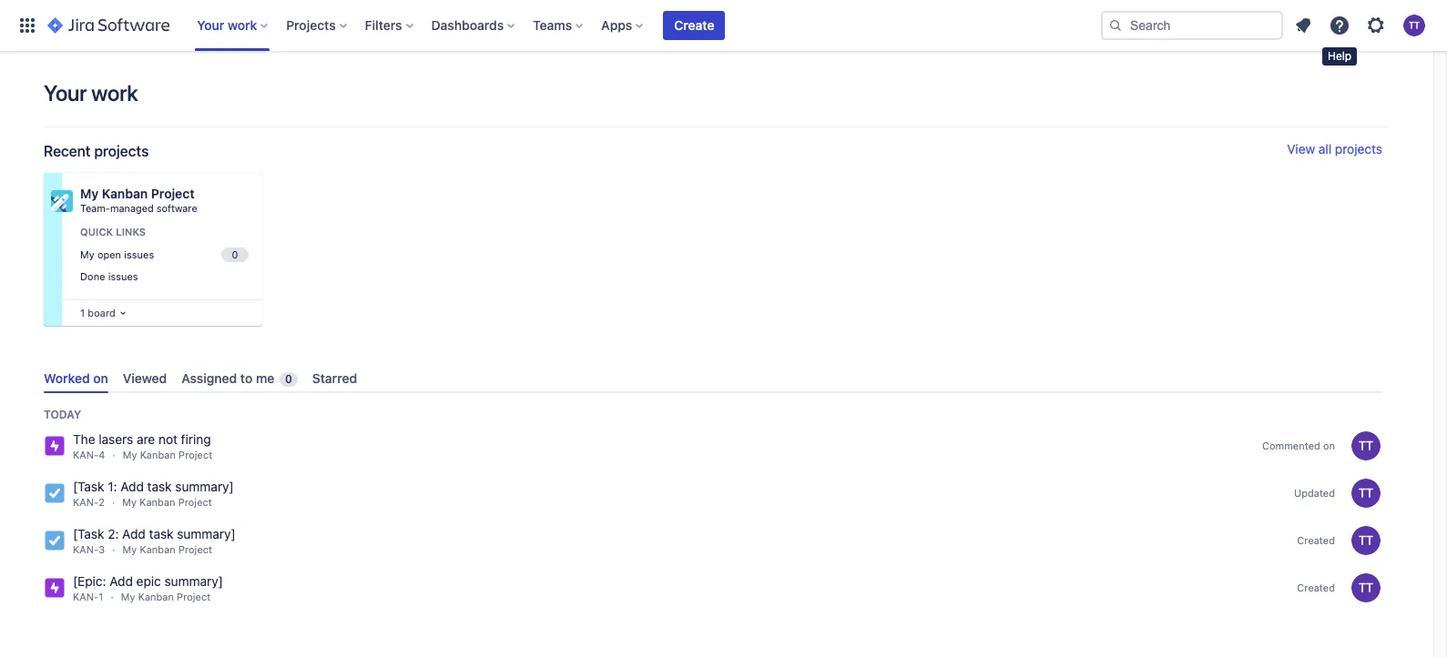 Task type: locate. For each thing, give the bounding box(es) containing it.
project down [task 2: add task summary] kan-3 · my kanban project
[[177, 591, 211, 603]]

kan- inside [task 2: add task summary] kan-3 · my kanban project
[[73, 544, 99, 556]]

issues inside done issues 'link'
[[108, 271, 138, 283]]

4 kan- from the top
[[73, 591, 99, 603]]

your work up recent projects
[[44, 80, 138, 106]]

projects
[[286, 17, 336, 33]]

kan- down [epic:
[[73, 591, 99, 603]]

kan- up 3 at bottom
[[73, 497, 99, 509]]

create
[[675, 17, 715, 33]]

Search field
[[1102, 11, 1284, 40]]

task down the lasers are not firing kan-4 · my kanban project
[[147, 479, 172, 495]]

2 vertical spatial terry turtle image
[[1352, 574, 1381, 603]]

1
[[80, 307, 85, 319], [99, 591, 103, 603]]

issues down 'links'
[[124, 248, 154, 260]]

project
[[151, 186, 195, 201], [179, 449, 213, 461], [178, 497, 212, 509], [178, 544, 212, 556], [177, 591, 211, 603]]

· inside the [epic: add epic summary] kan-1 · my kanban project
[[111, 591, 114, 603]]

0 horizontal spatial on
[[93, 371, 108, 386]]

0 vertical spatial add
[[120, 479, 144, 495]]

0 vertical spatial on
[[93, 371, 108, 386]]

done issues link
[[77, 267, 251, 288]]

updated
[[1295, 488, 1336, 500]]

software
[[156, 202, 197, 214]]

kanban up epic
[[140, 544, 176, 556]]

project for the lasers are not firing
[[179, 449, 213, 461]]

open
[[97, 248, 121, 260]]

kan-
[[73, 449, 99, 461], [73, 497, 99, 509], [73, 544, 99, 556], [73, 591, 99, 603]]

project inside the lasers are not firing kan-4 · my kanban project
[[179, 449, 213, 461]]

1 vertical spatial issues
[[108, 271, 138, 283]]

project down the firing
[[179, 449, 213, 461]]

kanban down not
[[140, 449, 176, 461]]

·
[[112, 449, 115, 461], [112, 497, 115, 509], [112, 544, 115, 556], [111, 591, 114, 603]]

my up team-
[[80, 186, 99, 201]]

[task for [task 2: add task summary]
[[73, 527, 104, 542]]

kanban up managed
[[102, 186, 148, 201]]

kanban inside the lasers are not firing kan-4 · my kanban project
[[140, 449, 176, 461]]

1 inside the [epic: add epic summary] kan-1 · my kanban project
[[99, 591, 103, 603]]

project up [task 2: add task summary] kan-3 · my kanban project
[[178, 497, 212, 509]]

[task up 3 at bottom
[[73, 527, 104, 542]]

1 vertical spatial summary]
[[177, 527, 236, 542]]

1 vertical spatial on
[[1324, 440, 1336, 452]]

1 kan- from the top
[[73, 449, 99, 461]]

add
[[120, 479, 144, 495], [122, 527, 146, 542], [110, 574, 133, 590]]

work up recent projects
[[91, 80, 138, 106]]

your
[[197, 17, 224, 33], [44, 80, 87, 106]]

quick links
[[80, 226, 146, 238]]

0 vertical spatial your
[[197, 17, 224, 33]]

summary] for [task 2: add task summary]
[[177, 527, 236, 542]]

1 horizontal spatial on
[[1324, 440, 1336, 452]]

· right 3 at bottom
[[112, 544, 115, 556]]

1 vertical spatial created
[[1298, 582, 1336, 594]]

kanban for lasers
[[140, 449, 176, 461]]

1 horizontal spatial your
[[197, 17, 224, 33]]

add left epic
[[110, 574, 133, 590]]

your profile and settings image
[[1404, 15, 1426, 36]]

1 board button
[[77, 303, 130, 323]]

my right 3 at bottom
[[123, 544, 137, 556]]

[task inside [task 1: add task summary] kan-2 · my kanban project
[[73, 479, 104, 495]]

team-
[[80, 202, 110, 214]]

starred
[[312, 371, 357, 386]]

your inside your work dropdown button
[[197, 17, 224, 33]]

project inside [task 2: add task summary] kan-3 · my kanban project
[[178, 544, 212, 556]]

0 vertical spatial 1
[[80, 307, 85, 319]]

task inside [task 2: add task summary] kan-3 · my kanban project
[[149, 527, 174, 542]]

terry turtle image for [task 1: add task summary]
[[1352, 479, 1381, 509]]

0 vertical spatial terry turtle image
[[1352, 432, 1381, 461]]

issues inside my open issues link
[[124, 248, 154, 260]]

1 board
[[80, 307, 115, 319]]

quick
[[80, 226, 113, 238]]

primary element
[[11, 0, 1102, 51]]

the
[[73, 432, 95, 448]]

3
[[99, 544, 105, 556]]

task
[[147, 479, 172, 495], [149, 527, 174, 542]]

[task 1: add task summary] kan-2 · my kanban project
[[73, 479, 234, 509]]

kanban down epic
[[138, 591, 174, 603]]

help tooltip
[[1323, 47, 1358, 65]]

firing
[[181, 432, 211, 448]]

0 vertical spatial issues
[[124, 248, 154, 260]]

on for worked on
[[93, 371, 108, 386]]

projects right all
[[1336, 141, 1383, 157]]

· inside [task 1: add task summary] kan-2 · my kanban project
[[112, 497, 115, 509]]

worked
[[44, 371, 90, 386]]

· for 2:
[[112, 544, 115, 556]]

jira software image
[[47, 15, 170, 36], [47, 15, 170, 36]]

my right 2
[[122, 497, 137, 509]]

terry turtle image up terry turtle image
[[1352, 479, 1381, 509]]

summary] inside [task 1: add task summary] kan-2 · my kanban project
[[175, 479, 234, 495]]

3 kan- from the top
[[73, 544, 99, 556]]

my kanban project team-managed software
[[80, 186, 197, 214]]

banner
[[0, 0, 1448, 51]]

kanban inside [task 1: add task summary] kan-2 · my kanban project
[[140, 497, 175, 509]]

add right '2:'
[[122, 527, 146, 542]]

my open issues link
[[77, 245, 251, 265]]

1 [task from the top
[[73, 479, 104, 495]]

your work left 'projects'
[[197, 17, 257, 33]]

my left open
[[80, 248, 94, 260]]

1 horizontal spatial your work
[[197, 17, 257, 33]]

1 vertical spatial [task
[[73, 527, 104, 542]]

· right 4
[[112, 449, 115, 461]]

search image
[[1109, 18, 1123, 33]]

kan- inside [task 1: add task summary] kan-2 · my kanban project
[[73, 497, 99, 509]]

terry turtle image right commented on
[[1352, 432, 1381, 461]]

issues down the my open issues
[[108, 271, 138, 283]]

0 vertical spatial your work
[[197, 17, 257, 33]]

terry turtle image
[[1352, 432, 1381, 461], [1352, 479, 1381, 509], [1352, 574, 1381, 603]]

1 horizontal spatial work
[[228, 17, 257, 33]]

kan- inside the lasers are not firing kan-4 · my kanban project
[[73, 449, 99, 461]]

1 down [epic:
[[99, 591, 103, 603]]

summary] down [task 1: add task summary] kan-2 · my kanban project
[[177, 527, 236, 542]]

0 horizontal spatial work
[[91, 80, 138, 106]]

2 kan- from the top
[[73, 497, 99, 509]]

0 vertical spatial [task
[[73, 479, 104, 495]]

0
[[285, 373, 292, 386]]

1 vertical spatial terry turtle image
[[1352, 479, 1381, 509]]

your work
[[197, 17, 257, 33], [44, 80, 138, 106]]

[task inside [task 2: add task summary] kan-3 · my kanban project
[[73, 527, 104, 542]]

2 terry turtle image from the top
[[1352, 479, 1381, 509]]

summary] right epic
[[164, 574, 223, 590]]

filters
[[365, 17, 402, 33]]

[task
[[73, 479, 104, 495], [73, 527, 104, 542]]

0 vertical spatial summary]
[[175, 479, 234, 495]]

recent projects
[[44, 143, 149, 159]]

create button
[[664, 11, 726, 40]]

project up the [epic: add epic summary] kan-1 · my kanban project
[[178, 544, 212, 556]]

to
[[240, 371, 253, 386]]

[task 2: add task summary] kan-3 · my kanban project
[[73, 527, 236, 556]]

filters button
[[360, 11, 421, 40]]

· inside [task 2: add task summary] kan-3 · my kanban project
[[112, 544, 115, 556]]

task down [task 1: add task summary] kan-2 · my kanban project
[[149, 527, 174, 542]]

task inside [task 1: add task summary] kan-2 · my kanban project
[[147, 479, 172, 495]]

1 horizontal spatial projects
[[1336, 141, 1383, 157]]

1 vertical spatial work
[[91, 80, 138, 106]]

add inside [task 2: add task summary] kan-3 · my kanban project
[[122, 527, 146, 542]]

kan- down the the
[[73, 449, 99, 461]]

view all projects link
[[1288, 141, 1383, 160]]

my down lasers
[[123, 449, 137, 461]]

1 inside popup button
[[80, 307, 85, 319]]

kanban inside [task 2: add task summary] kan-3 · my kanban project
[[140, 544, 176, 556]]

0 vertical spatial created
[[1298, 535, 1336, 547]]

1 vertical spatial 1
[[99, 591, 103, 603]]

project inside [task 1: add task summary] kan-2 · my kanban project
[[178, 497, 212, 509]]

kanban for 2:
[[140, 544, 176, 556]]

2 [task from the top
[[73, 527, 104, 542]]

on right commented
[[1324, 440, 1336, 452]]

· for lasers
[[112, 449, 115, 461]]

my down [task 2: add task summary] kan-3 · my kanban project
[[121, 591, 135, 603]]

my
[[80, 186, 99, 201], [80, 248, 94, 260], [123, 449, 137, 461], [122, 497, 137, 509], [123, 544, 137, 556], [121, 591, 135, 603]]

0 horizontal spatial your
[[44, 80, 87, 106]]

my inside the lasers are not firing kan-4 · my kanban project
[[123, 449, 137, 461]]

board
[[88, 307, 115, 319]]

kan- up [epic:
[[73, 544, 99, 556]]

3 terry turtle image from the top
[[1352, 574, 1381, 603]]

kanban up [task 2: add task summary] kan-3 · my kanban project
[[140, 497, 175, 509]]

managed
[[110, 202, 154, 214]]

1 left the board
[[80, 307, 85, 319]]

1 created from the top
[[1298, 535, 1336, 547]]

· inside the lasers are not firing kan-4 · my kanban project
[[112, 449, 115, 461]]

· right 2
[[112, 497, 115, 509]]

projects up the my kanban project team-managed software
[[94, 143, 149, 159]]

0 horizontal spatial your work
[[44, 80, 138, 106]]

summary] down the firing
[[175, 479, 234, 495]]

2 vertical spatial add
[[110, 574, 133, 590]]

summary] inside [task 2: add task summary] kan-3 · my kanban project
[[177, 527, 236, 542]]

summary] for [task 1: add task summary]
[[175, 479, 234, 495]]

issues
[[124, 248, 154, 260], [108, 271, 138, 283]]

done
[[80, 271, 105, 283]]

summary]
[[175, 479, 234, 495], [177, 527, 236, 542], [164, 574, 223, 590]]

created
[[1298, 535, 1336, 547], [1298, 582, 1336, 594]]

projects
[[1336, 141, 1383, 157], [94, 143, 149, 159]]

1 vertical spatial task
[[149, 527, 174, 542]]

0 vertical spatial work
[[228, 17, 257, 33]]

on
[[93, 371, 108, 386], [1324, 440, 1336, 452]]

on right worked
[[93, 371, 108, 386]]

2:
[[108, 527, 119, 542]]

my inside the [epic: add epic summary] kan-1 · my kanban project
[[121, 591, 135, 603]]

settings image
[[1366, 15, 1388, 36]]

work
[[228, 17, 257, 33], [91, 80, 138, 106]]

help
[[1328, 49, 1352, 63]]

terry turtle image down terry turtle image
[[1352, 574, 1381, 603]]

2
[[99, 497, 105, 509]]

kanban
[[102, 186, 148, 201], [140, 449, 176, 461], [140, 497, 175, 509], [140, 544, 176, 556], [138, 591, 174, 603]]

commented on
[[1263, 440, 1336, 452]]

kanban inside the [epic: add epic summary] kan-1 · my kanban project
[[138, 591, 174, 603]]

work left 'projects'
[[228, 17, 257, 33]]

[task up 2
[[73, 479, 104, 495]]

· down '2:'
[[111, 591, 114, 603]]

summary] inside the [epic: add epic summary] kan-1 · my kanban project
[[164, 574, 223, 590]]

0 vertical spatial task
[[147, 479, 172, 495]]

2 vertical spatial summary]
[[164, 574, 223, 590]]

tab list
[[36, 364, 1390, 394]]

1 terry turtle image from the top
[[1352, 432, 1381, 461]]

add right 1:
[[120, 479, 144, 495]]

1 vertical spatial add
[[122, 527, 146, 542]]

0 horizontal spatial 1
[[80, 307, 85, 319]]

[task for [task 1: add task summary]
[[73, 479, 104, 495]]

add inside [task 1: add task summary] kan-2 · my kanban project
[[120, 479, 144, 495]]

1 horizontal spatial 1
[[99, 591, 103, 603]]

2 created from the top
[[1298, 582, 1336, 594]]

project up software
[[151, 186, 195, 201]]

apps
[[601, 17, 633, 33]]

notifications image
[[1293, 15, 1315, 36]]



Task type: describe. For each thing, give the bounding box(es) containing it.
board image
[[115, 306, 130, 321]]

created for [task 2: add task summary]
[[1298, 535, 1336, 547]]

lasers
[[99, 432, 133, 448]]

4
[[99, 449, 105, 461]]

[epic:
[[73, 574, 106, 590]]

project for [task 1: add task summary]
[[178, 497, 212, 509]]

teams button
[[528, 11, 591, 40]]

project for [task 2: add task summary]
[[178, 544, 212, 556]]

terry turtle image
[[1352, 527, 1381, 556]]

add for 1:
[[120, 479, 144, 495]]

my inside [task 1: add task summary] kan-2 · my kanban project
[[122, 497, 137, 509]]

are
[[137, 432, 155, 448]]

me
[[256, 371, 275, 386]]

kan- for the lasers are not firing
[[73, 449, 99, 461]]

commented
[[1263, 440, 1321, 452]]

project inside the my kanban project team-managed software
[[151, 186, 195, 201]]

created for [epic: add epic summary]
[[1298, 582, 1336, 594]]

dashboards
[[431, 17, 504, 33]]

viewed
[[123, 371, 167, 386]]

epic
[[136, 574, 161, 590]]

assigned
[[182, 371, 237, 386]]

add inside the [epic: add epic summary] kan-1 · my kanban project
[[110, 574, 133, 590]]

terry turtle image for [epic: add epic summary]
[[1352, 574, 1381, 603]]

kan- inside the [epic: add epic summary] kan-1 · my kanban project
[[73, 591, 99, 603]]

task for 1:
[[147, 479, 172, 495]]

1 vertical spatial your work
[[44, 80, 138, 106]]

1 vertical spatial your
[[44, 80, 87, 106]]

my open issues
[[80, 248, 154, 260]]

today
[[44, 408, 81, 422]]

terry turtle image for the lasers are not firing
[[1352, 432, 1381, 461]]

on for commented on
[[1324, 440, 1336, 452]]

kan- for [task 1: add task summary]
[[73, 497, 99, 509]]

project inside the [epic: add epic summary] kan-1 · my kanban project
[[177, 591, 211, 603]]

apps button
[[596, 11, 651, 40]]

your work inside dropdown button
[[197, 17, 257, 33]]

banner containing your work
[[0, 0, 1448, 51]]

worked on
[[44, 371, 108, 386]]

links
[[116, 226, 146, 238]]

help image
[[1329, 15, 1351, 36]]

1:
[[108, 479, 117, 495]]

not
[[159, 432, 178, 448]]

tab list containing worked on
[[36, 364, 1390, 394]]

· for 1:
[[112, 497, 115, 509]]

add for 2:
[[122, 527, 146, 542]]

projects button
[[281, 11, 354, 40]]

kan- for [task 2: add task summary]
[[73, 544, 99, 556]]

teams
[[533, 17, 572, 33]]

assigned to me
[[182, 371, 275, 386]]

the lasers are not firing kan-4 · my kanban project
[[73, 432, 213, 461]]

my inside [task 2: add task summary] kan-3 · my kanban project
[[123, 544, 137, 556]]

done issues
[[80, 271, 138, 283]]

view
[[1288, 141, 1316, 157]]

kanban inside the my kanban project team-managed software
[[102, 186, 148, 201]]

0 horizontal spatial projects
[[94, 143, 149, 159]]

recent
[[44, 143, 91, 159]]

my inside the my kanban project team-managed software
[[80, 186, 99, 201]]

appswitcher icon image
[[16, 15, 38, 36]]

task for 2:
[[149, 527, 174, 542]]

kanban for 1:
[[140, 497, 175, 509]]

[epic: add epic summary] kan-1 · my kanban project
[[73, 574, 223, 603]]

work inside dropdown button
[[228, 17, 257, 33]]

your work button
[[192, 11, 275, 40]]

dashboards button
[[426, 11, 522, 40]]

all
[[1319, 141, 1332, 157]]

view all projects
[[1288, 141, 1383, 157]]



Task type: vqa. For each thing, say whether or not it's contained in the screenshot.


